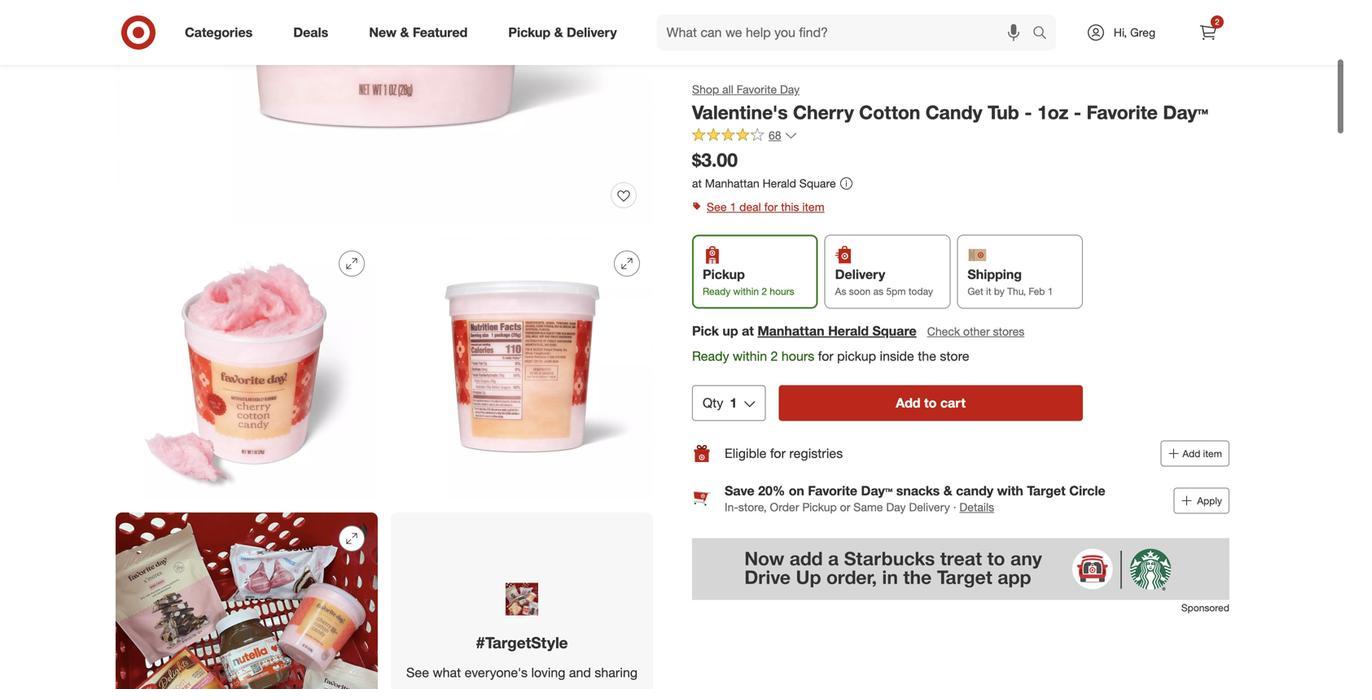 Task type: vqa. For each thing, say whether or not it's contained in the screenshot.
second within from the top of the page
yes



Task type: describe. For each thing, give the bounding box(es) containing it.
ready within 2 hours for pickup inside the store
[[692, 349, 970, 364]]

other
[[963, 325, 990, 339]]

the
[[918, 349, 937, 364]]

check other stores button
[[927, 323, 1025, 341]]

check
[[927, 325, 960, 339]]

details
[[960, 500, 994, 515]]

candy
[[956, 483, 994, 499]]

apply
[[1197, 495, 1222, 507]]

sponsored
[[1181, 602, 1230, 614]]

categories link
[[171, 15, 273, 50]]

registries
[[789, 446, 843, 462]]

with
[[997, 483, 1024, 499]]

order
[[770, 500, 799, 515]]

and
[[569, 666, 591, 681]]

as
[[874, 285, 884, 298]]

target
[[1027, 483, 1066, 499]]

1 - from the left
[[1025, 101, 1032, 124]]

what
[[433, 666, 461, 681]]

2 link
[[1191, 15, 1226, 50]]

in-
[[725, 500, 739, 515]]

pick
[[692, 323, 719, 339]]

this
[[781, 200, 799, 214]]

valentine&#39;s cherry cotton candy tub - 1oz - favorite day&#8482;, 1 of 6 image
[[116, 0, 653, 225]]

5pm
[[886, 285, 906, 298]]

& inside save 20% on favorite day™ snacks & candy with target circle in-store, order pickup or same day delivery ∙ details
[[944, 483, 953, 499]]

greg
[[1130, 25, 1156, 39]]

hi,
[[1114, 25, 1127, 39]]

delivery inside save 20% on favorite day™ snacks & candy with target circle in-store, order pickup or same day delivery ∙ details
[[909, 500, 950, 515]]

today
[[909, 285, 933, 298]]

manhattan herald square button
[[758, 322, 917, 341]]

details button
[[960, 500, 994, 516]]

pick up at manhattan herald square
[[692, 323, 917, 339]]

eligible
[[725, 446, 767, 462]]

cotton
[[859, 101, 921, 124]]

to
[[924, 395, 937, 411]]

by
[[994, 285, 1005, 298]]

all
[[722, 82, 734, 97]]

pickup for ready
[[703, 267, 745, 283]]

deals link
[[280, 15, 349, 50]]

add to cart button
[[779, 386, 1083, 421]]

shop all favorite day valentine's cherry cotton candy tub - 1oz - favorite day™
[[692, 82, 1209, 124]]

ready inside pickup ready within 2 hours
[[703, 285, 731, 298]]

see 1 deal for this item link
[[692, 196, 1230, 219]]

cart
[[940, 395, 966, 411]]

see what everyone's loving and sharing
[[406, 666, 638, 681]]

1 for qty 1
[[730, 395, 737, 411]]

save 20% on favorite day™ snacks & candy with target circle in-store, order pickup or same day delivery ∙ details
[[725, 483, 1106, 515]]

search button
[[1025, 15, 1064, 54]]

see for see 1 deal for this item
[[707, 200, 727, 214]]

store,
[[739, 500, 767, 515]]

see 1 deal for this item
[[707, 200, 825, 214]]

delivery inside delivery as soon as 5pm today
[[835, 267, 885, 283]]

check other stores
[[927, 325, 1025, 339]]

snacks
[[896, 483, 940, 499]]

loving
[[531, 666, 566, 681]]

at manhattan herald square
[[692, 176, 836, 191]]

featured
[[413, 24, 468, 40]]

new & featured link
[[355, 15, 488, 50]]

68 link
[[692, 128, 798, 146]]

qty
[[703, 395, 723, 411]]

thu,
[[1007, 285, 1026, 298]]

favorite inside save 20% on favorite day™ snacks & candy with target circle in-store, order pickup or same day delivery ∙ details
[[808, 483, 858, 499]]

eligible for registries
[[725, 446, 843, 462]]

pickup & delivery
[[508, 24, 617, 40]]

1 vertical spatial hours
[[782, 349, 815, 364]]

shop
[[692, 82, 719, 97]]

get
[[968, 285, 984, 298]]

0 horizontal spatial item
[[802, 200, 825, 214]]

pickup ready within 2 hours
[[703, 267, 795, 298]]

valentine's
[[692, 101, 788, 124]]

qty 1
[[703, 395, 737, 411]]

2 horizontal spatial 2
[[1215, 17, 1220, 27]]

new
[[369, 24, 397, 40]]

add item
[[1183, 448, 1222, 460]]

circle
[[1069, 483, 1106, 499]]

save
[[725, 483, 755, 499]]

up
[[723, 323, 738, 339]]

1 vertical spatial at
[[742, 323, 754, 339]]

2 inside pickup ready within 2 hours
[[762, 285, 767, 298]]

soon
[[849, 285, 871, 298]]

1oz
[[1037, 101, 1069, 124]]

it
[[986, 285, 992, 298]]

0 vertical spatial for
[[764, 200, 778, 214]]

$3.00
[[692, 149, 738, 172]]

0 vertical spatial square
[[800, 176, 836, 191]]

everyone's
[[465, 666, 528, 681]]



Task type: locate. For each thing, give the bounding box(es) containing it.
2 up pick up at manhattan herald square
[[762, 285, 767, 298]]

0 horizontal spatial add
[[896, 395, 921, 411]]

hi, greg
[[1114, 25, 1156, 39]]

1 horizontal spatial add
[[1183, 448, 1201, 460]]

same
[[854, 500, 883, 515]]

- left "1oz"
[[1025, 101, 1032, 124]]

feb
[[1029, 285, 1045, 298]]

1 horizontal spatial see
[[707, 200, 727, 214]]

hours inside pickup ready within 2 hours
[[770, 285, 795, 298]]

0 horizontal spatial -
[[1025, 101, 1032, 124]]

0 horizontal spatial delivery
[[567, 24, 617, 40]]

herald up this
[[763, 176, 796, 191]]

ready up 'pick' at the top of page
[[703, 285, 731, 298]]

day™
[[1163, 101, 1209, 124], [861, 483, 893, 499]]

hours up pick up at manhattan herald square
[[770, 285, 795, 298]]

stores
[[993, 325, 1025, 339]]

categories
[[185, 24, 253, 40]]

add item button
[[1161, 441, 1230, 467]]

day inside save 20% on favorite day™ snacks & candy with target circle in-store, order pickup or same day delivery ∙ details
[[886, 500, 906, 515]]

day down snacks
[[886, 500, 906, 515]]

2 vertical spatial delivery
[[909, 500, 950, 515]]

0 vertical spatial add
[[896, 395, 921, 411]]

square up see 1 deal for this item
[[800, 176, 836, 191]]

0 vertical spatial at
[[692, 176, 702, 191]]

1 vertical spatial add
[[1183, 448, 1201, 460]]

2 vertical spatial favorite
[[808, 483, 858, 499]]

0 vertical spatial 1
[[730, 200, 736, 214]]

0 horizontal spatial at
[[692, 176, 702, 191]]

item right this
[[802, 200, 825, 214]]

1 horizontal spatial day
[[886, 500, 906, 515]]

1 vertical spatial day™
[[861, 483, 893, 499]]

square
[[800, 176, 836, 191], [873, 323, 917, 339]]

1 horizontal spatial -
[[1074, 101, 1082, 124]]

2
[[1215, 17, 1220, 27], [762, 285, 767, 298], [771, 349, 778, 364]]

1 for see 1 deal for this item
[[730, 200, 736, 214]]

item
[[802, 200, 825, 214], [1203, 448, 1222, 460]]

candy
[[926, 101, 983, 124]]

2 within from the top
[[733, 349, 767, 364]]

square up inside
[[873, 323, 917, 339]]

2 down pick up at manhattan herald square
[[771, 349, 778, 364]]

0 horizontal spatial herald
[[763, 176, 796, 191]]

within
[[733, 285, 759, 298], [733, 349, 767, 364]]

1 vertical spatial herald
[[828, 323, 869, 339]]

1 horizontal spatial favorite
[[808, 483, 858, 499]]

pickup inside pickup ready within 2 hours
[[703, 267, 745, 283]]

see for see what everyone's loving and sharing
[[406, 666, 429, 681]]

add left to
[[896, 395, 921, 411]]

for
[[764, 200, 778, 214], [818, 349, 834, 364], [770, 446, 786, 462]]

add to cart
[[896, 395, 966, 411]]

0 vertical spatial item
[[802, 200, 825, 214]]

1 vertical spatial within
[[733, 349, 767, 364]]

1 vertical spatial for
[[818, 349, 834, 364]]

advertisement element
[[692, 539, 1230, 601]]

sharing
[[595, 666, 638, 681]]

tub
[[988, 101, 1019, 124]]

1 horizontal spatial at
[[742, 323, 754, 339]]

add
[[896, 395, 921, 411], [1183, 448, 1201, 460]]

for left this
[[764, 200, 778, 214]]

0 vertical spatial favorite
[[737, 82, 777, 97]]

#targetstyle
[[476, 634, 568, 653]]

0 horizontal spatial square
[[800, 176, 836, 191]]

pickup
[[508, 24, 551, 40], [703, 267, 745, 283], [802, 500, 837, 515]]

add inside add to cart button
[[896, 395, 921, 411]]

add for add item
[[1183, 448, 1201, 460]]

1 inside shipping get it by thu, feb 1
[[1048, 285, 1053, 298]]

1 right the qty
[[730, 395, 737, 411]]

1 vertical spatial 1
[[1048, 285, 1053, 298]]

item inside button
[[1203, 448, 1222, 460]]

for right eligible in the bottom right of the page
[[770, 446, 786, 462]]

0 vertical spatial herald
[[763, 176, 796, 191]]

day inside shop all favorite day valentine's cherry cotton candy tub - 1oz - favorite day™
[[780, 82, 800, 97]]

1 horizontal spatial square
[[873, 323, 917, 339]]

pickup inside save 20% on favorite day™ snacks & candy with target circle in-store, order pickup or same day delivery ∙ details
[[802, 500, 837, 515]]

day™ inside shop all favorite day valentine's cherry cotton candy tub - 1oz - favorite day™
[[1163, 101, 1209, 124]]

2 right greg
[[1215, 17, 1220, 27]]

delivery
[[567, 24, 617, 40], [835, 267, 885, 283], [909, 500, 950, 515]]

1 horizontal spatial day™
[[1163, 101, 1209, 124]]

photo from @happi_miss, 4 of 6 image
[[116, 513, 378, 690]]

1 horizontal spatial item
[[1203, 448, 1222, 460]]

2 horizontal spatial &
[[944, 483, 953, 499]]

1 horizontal spatial &
[[554, 24, 563, 40]]

deals
[[293, 24, 328, 40]]

2 vertical spatial 1
[[730, 395, 737, 411]]

- right "1oz"
[[1074, 101, 1082, 124]]

0 horizontal spatial day
[[780, 82, 800, 97]]

1 horizontal spatial pickup
[[703, 267, 745, 283]]

0 vertical spatial day
[[780, 82, 800, 97]]

favorite
[[737, 82, 777, 97], [1087, 101, 1158, 124], [808, 483, 858, 499]]

apply button
[[1174, 488, 1230, 514]]

2 vertical spatial for
[[770, 446, 786, 462]]

on
[[789, 483, 804, 499]]

add for add to cart
[[896, 395, 921, 411]]

pickup
[[837, 349, 876, 364]]

within up up
[[733, 285, 759, 298]]

2 vertical spatial 2
[[771, 349, 778, 364]]

deal
[[740, 200, 761, 214]]

#targetstyle preview 1 image
[[506, 584, 538, 616]]

1 vertical spatial square
[[873, 323, 917, 339]]

store
[[940, 349, 970, 364]]

or
[[840, 500, 850, 515]]

What can we help you find? suggestions appear below search field
[[657, 15, 1037, 50]]

1 vertical spatial see
[[406, 666, 429, 681]]

manhattan down the $3.00
[[705, 176, 760, 191]]

1 vertical spatial pickup
[[703, 267, 745, 283]]

0 vertical spatial see
[[707, 200, 727, 214]]

ready down 'pick' at the top of page
[[692, 349, 729, 364]]

shipping
[[968, 267, 1022, 283]]

see left deal
[[707, 200, 727, 214]]

2 vertical spatial pickup
[[802, 500, 837, 515]]

0 vertical spatial manhattan
[[705, 176, 760, 191]]

day up cherry
[[780, 82, 800, 97]]

delivery as soon as 5pm today
[[835, 267, 933, 298]]

1 horizontal spatial herald
[[828, 323, 869, 339]]

0 horizontal spatial pickup
[[508, 24, 551, 40]]

see left what
[[406, 666, 429, 681]]

at right up
[[742, 323, 754, 339]]

favorite up or
[[808, 483, 858, 499]]

&
[[400, 24, 409, 40], [554, 24, 563, 40], [944, 483, 953, 499]]

pickup for &
[[508, 24, 551, 40]]

cherry
[[793, 101, 854, 124]]

2 - from the left
[[1074, 101, 1082, 124]]

0 vertical spatial ready
[[703, 285, 731, 298]]

1 vertical spatial manhattan
[[758, 323, 825, 339]]

0 vertical spatial within
[[733, 285, 759, 298]]

within inside pickup ready within 2 hours
[[733, 285, 759, 298]]

68
[[769, 128, 781, 143]]

hours
[[770, 285, 795, 298], [782, 349, 815, 364]]

0 horizontal spatial day™
[[861, 483, 893, 499]]

day™ inside save 20% on favorite day™ snacks & candy with target circle in-store, order pickup or same day delivery ∙ details
[[861, 483, 893, 499]]

0 vertical spatial pickup
[[508, 24, 551, 40]]

1 right the feb
[[1048, 285, 1053, 298]]

favorite right "1oz"
[[1087, 101, 1158, 124]]

1 vertical spatial day
[[886, 500, 906, 515]]

ready
[[703, 285, 731, 298], [692, 349, 729, 364]]

1 vertical spatial favorite
[[1087, 101, 1158, 124]]

1 vertical spatial ready
[[692, 349, 729, 364]]

favorite up valentine's
[[737, 82, 777, 97]]

valentine&#39;s cherry cotton candy tub - 1oz - favorite day&#8482;, 3 of 6 image
[[391, 238, 653, 500]]

0 horizontal spatial 2
[[762, 285, 767, 298]]

1 left deal
[[730, 200, 736, 214]]

& for pickup
[[554, 24, 563, 40]]

day
[[780, 82, 800, 97], [886, 500, 906, 515]]

1 vertical spatial delivery
[[835, 267, 885, 283]]

item up "apply"
[[1203, 448, 1222, 460]]

20%
[[758, 483, 785, 499]]

as
[[835, 285, 846, 298]]

at down the $3.00
[[692, 176, 702, 191]]

search
[[1025, 26, 1064, 42]]

2 horizontal spatial pickup
[[802, 500, 837, 515]]

add inside add item button
[[1183, 448, 1201, 460]]

valentine&#39;s cherry cotton candy tub - 1oz - favorite day&#8482;, 2 of 6 image
[[116, 238, 378, 500]]

pickup & delivery link
[[495, 15, 637, 50]]

0 vertical spatial day™
[[1163, 101, 1209, 124]]

0 horizontal spatial favorite
[[737, 82, 777, 97]]

for down manhattan herald square button
[[818, 349, 834, 364]]

within down up
[[733, 349, 767, 364]]

∙
[[953, 500, 956, 515]]

shipping get it by thu, feb 1
[[968, 267, 1053, 298]]

1 vertical spatial item
[[1203, 448, 1222, 460]]

herald up pickup
[[828, 323, 869, 339]]

manhattan up 'ready within 2 hours for pickup inside the store'
[[758, 323, 825, 339]]

2 horizontal spatial delivery
[[909, 500, 950, 515]]

0 horizontal spatial see
[[406, 666, 429, 681]]

add up apply button
[[1183, 448, 1201, 460]]

1 within from the top
[[733, 285, 759, 298]]

inside
[[880, 349, 914, 364]]

0 vertical spatial delivery
[[567, 24, 617, 40]]

0 horizontal spatial &
[[400, 24, 409, 40]]

1 horizontal spatial 2
[[771, 349, 778, 364]]

1 vertical spatial 2
[[762, 285, 767, 298]]

new & featured
[[369, 24, 468, 40]]

1 horizontal spatial delivery
[[835, 267, 885, 283]]

2 horizontal spatial favorite
[[1087, 101, 1158, 124]]

at
[[692, 176, 702, 191], [742, 323, 754, 339]]

0 vertical spatial hours
[[770, 285, 795, 298]]

0 vertical spatial 2
[[1215, 17, 1220, 27]]

hours down pick up at manhattan herald square
[[782, 349, 815, 364]]

& for new
[[400, 24, 409, 40]]



